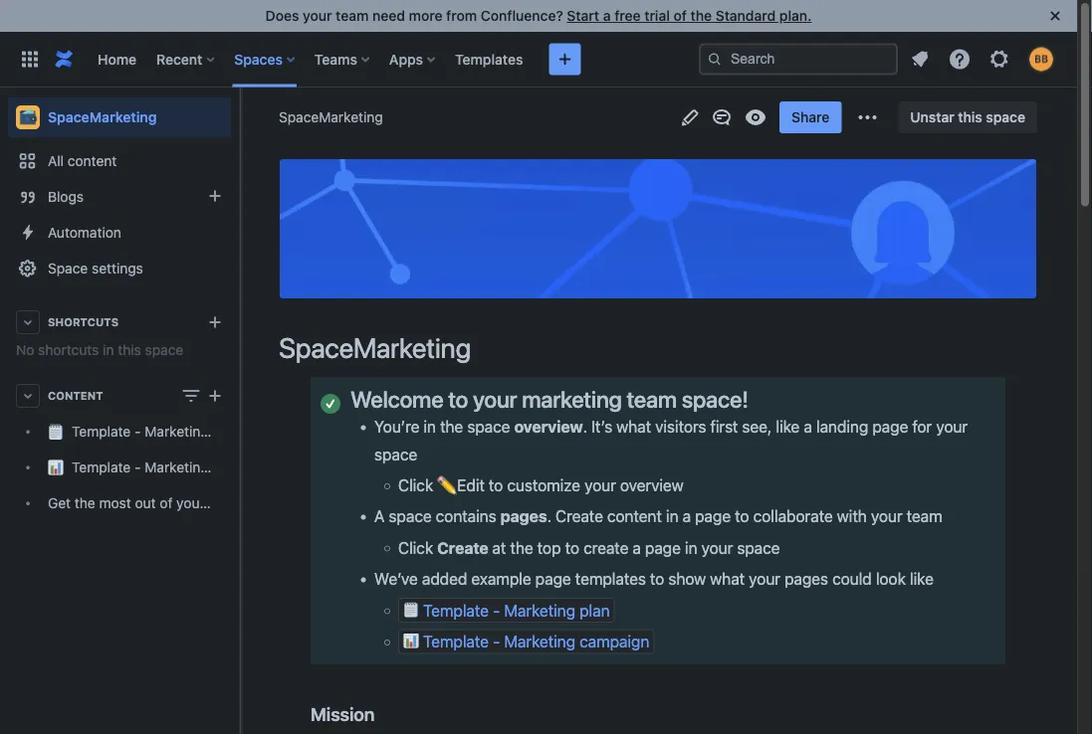 Task type: locate. For each thing, give the bounding box(es) containing it.
recent
[[156, 51, 202, 67]]

0 vertical spatial template - marketing plan
[[72, 424, 240, 440]]

all
[[48, 153, 64, 169]]

the inside space 'element'
[[75, 495, 95, 512]]

1 horizontal spatial content
[[607, 508, 662, 526]]

template - marketing plan link
[[8, 414, 240, 450]]

0 vertical spatial what
[[617, 418, 651, 437]]

:notepad_spiral: image
[[403, 602, 419, 618], [403, 602, 419, 618]]

team right with
[[907, 508, 943, 526]]

0 horizontal spatial like
[[776, 418, 800, 437]]

plan.
[[780, 7, 812, 24]]

template - marketing campaign for template - marketing campaign link
[[72, 459, 275, 476]]

space settings link
[[8, 251, 231, 287]]

your inside . it's what visitors first see, like a landing page for your space
[[936, 418, 968, 437]]

like
[[776, 418, 800, 437], [910, 570, 934, 589]]

what inside . it's what visitors first see, like a landing page for your space
[[617, 418, 651, 437]]

- inside template - marketing campaign link
[[134, 459, 141, 476]]

to right edit
[[489, 476, 503, 495]]

copy image
[[373, 702, 397, 726]]

spacemarketing link
[[8, 98, 231, 137], [279, 108, 383, 127]]

plan
[[213, 424, 240, 440], [580, 601, 610, 620]]

click left "✏️"
[[398, 476, 433, 495]]

help icon image
[[948, 47, 972, 71]]

your inside tree
[[176, 495, 205, 512]]

to left show
[[650, 570, 664, 589]]

to left collaborate
[[735, 508, 749, 526]]

you're in the space overview
[[374, 418, 583, 437]]

global element
[[12, 31, 699, 87]]

the
[[691, 7, 712, 24], [440, 418, 463, 437], [75, 495, 95, 512], [510, 539, 533, 558]]

of
[[674, 7, 687, 24], [160, 495, 173, 512]]

your right for
[[936, 418, 968, 437]]

pages down click ✏️ edit to customize your overview
[[501, 508, 547, 526]]

0 horizontal spatial of
[[160, 495, 173, 512]]

templates
[[575, 570, 646, 589]]

confluence image
[[52, 47, 76, 71], [52, 47, 76, 71]]

1 vertical spatial this
[[118, 342, 141, 358]]

what right it's
[[617, 418, 651, 437]]

get the most out of your team space
[[48, 495, 283, 512]]

. it's what visitors first see, like a landing page for your space
[[374, 418, 972, 464]]

a space contains pages . create content in a page to collaborate with your team
[[374, 508, 943, 526]]

campaign for template - marketing campaign link
[[213, 459, 275, 476]]

create down contains
[[437, 539, 489, 558]]

0 vertical spatial plan
[[213, 424, 240, 440]]

need
[[372, 7, 405, 24]]

✏️
[[437, 476, 453, 495]]

contains
[[436, 508, 496, 526]]

template inside "template - marketing plan" link
[[72, 424, 131, 440]]

marketing for template - marketing plan button
[[504, 601, 576, 620]]

spacemarketing link down teams
[[279, 108, 383, 127]]

overview down welcome to your marketing team space!
[[514, 418, 583, 437]]

1 vertical spatial template - marketing campaign
[[423, 633, 650, 652]]

template - marketing plan up "template - marketing campaign" button in the bottom of the page
[[423, 601, 610, 620]]

the right you're
[[440, 418, 463, 437]]

- inside template - marketing plan button
[[493, 601, 500, 620]]

marketing
[[522, 386, 622, 413]]

blogs
[[48, 189, 84, 205]]

1 horizontal spatial overview
[[620, 476, 684, 495]]

we've added example page templates to show what your pages could look like
[[374, 570, 934, 589]]

like inside . it's what visitors first see, like a landing page for your space
[[776, 418, 800, 437]]

template down added
[[423, 601, 489, 620]]

1 horizontal spatial this
[[958, 109, 983, 125]]

marketing down change view image
[[145, 424, 209, 440]]

- inside "template - marketing plan" link
[[134, 424, 141, 440]]

campaign for "template - marketing campaign" button in the bottom of the page
[[580, 633, 650, 652]]

edit
[[457, 476, 485, 495]]

1 horizontal spatial like
[[910, 570, 934, 589]]

0 horizontal spatial spacemarketing link
[[8, 98, 231, 137]]

automation link
[[8, 215, 231, 251]]

page inside . it's what visitors first see, like a landing page for your space
[[873, 418, 908, 437]]

1 horizontal spatial template - marketing campaign
[[423, 633, 650, 652]]

click up we've
[[398, 539, 433, 558]]

1 vertical spatial what
[[710, 570, 745, 589]]

the right get
[[75, 495, 95, 512]]

team up visitors
[[627, 386, 677, 413]]

0 vertical spatial this
[[958, 109, 983, 125]]

look
[[876, 570, 906, 589]]

what right show
[[710, 570, 745, 589]]

. left it's
[[583, 418, 587, 437]]

- inside "template - marketing campaign" button
[[493, 633, 500, 652]]

your
[[303, 7, 332, 24], [473, 386, 517, 413], [936, 418, 968, 437], [585, 476, 616, 495], [176, 495, 205, 512], [871, 508, 903, 526], [702, 539, 733, 558], [749, 570, 781, 589]]

create
[[556, 508, 603, 526], [437, 539, 489, 558]]

in
[[103, 342, 114, 358], [424, 418, 436, 437], [666, 508, 679, 526], [685, 539, 697, 558]]

- for template - marketing plan button
[[493, 601, 500, 620]]

page down a space contains pages . create content in a page to collaborate with your team
[[645, 539, 681, 558]]

1 horizontal spatial pages
[[785, 570, 828, 589]]

0 horizontal spatial create
[[437, 539, 489, 558]]

click
[[398, 476, 433, 495], [398, 539, 433, 558]]

content
[[48, 390, 103, 403]]

content
[[68, 153, 117, 169], [607, 508, 662, 526]]

0 vertical spatial like
[[776, 418, 800, 437]]

- up template - marketing campaign link
[[134, 424, 141, 440]]

this right unstar
[[958, 109, 983, 125]]

1 horizontal spatial campaign
[[580, 633, 650, 652]]

create content image
[[553, 47, 577, 71]]

0 vertical spatial campaign
[[213, 459, 275, 476]]

campaign inside button
[[580, 633, 650, 652]]

like right see,
[[776, 418, 800, 437]]

your up show
[[702, 539, 733, 558]]

template - marketing plan
[[72, 424, 240, 440], [423, 601, 610, 620]]

0 horizontal spatial pages
[[501, 508, 547, 526]]

banner containing home
[[0, 31, 1077, 88]]

0 horizontal spatial plan
[[213, 424, 240, 440]]

a
[[603, 7, 611, 24], [804, 418, 812, 437], [683, 508, 691, 526], [633, 539, 641, 558]]

click for click ✏️ edit to customize your overview
[[398, 476, 433, 495]]

0 horizontal spatial template - marketing campaign
[[72, 459, 275, 476]]

your right out on the left bottom of page
[[176, 495, 205, 512]]

pages
[[501, 508, 547, 526], [785, 570, 828, 589]]

spacemarketing
[[48, 109, 157, 125], [279, 109, 383, 125], [279, 332, 471, 364]]

your right with
[[871, 508, 903, 526]]

campaign inside tree
[[213, 459, 275, 476]]

get the most out of your team space link
[[8, 486, 283, 522]]

out
[[135, 495, 156, 512]]

1 vertical spatial template - marketing plan
[[423, 601, 610, 620]]

of right "trial"
[[674, 7, 687, 24]]

1 click from the top
[[398, 476, 433, 495]]

content button
[[8, 378, 231, 414]]

. up top at bottom
[[547, 508, 552, 526]]

plan down create content icon
[[213, 424, 240, 440]]

this down shortcuts "dropdown button"
[[118, 342, 141, 358]]

settings
[[92, 260, 143, 277]]

1 vertical spatial campaign
[[580, 633, 650, 652]]

first
[[710, 418, 738, 437]]

page down top at bottom
[[535, 570, 571, 589]]

spacemarketing up "all content" "link"
[[48, 109, 157, 125]]

template for template - marketing campaign link
[[72, 459, 131, 476]]

1 vertical spatial create
[[437, 539, 489, 558]]

a left free on the top right of page
[[603, 7, 611, 24]]

marketing down template - marketing plan button
[[504, 633, 576, 652]]

spacemarketing inside space 'element'
[[48, 109, 157, 125]]

share button
[[780, 102, 842, 133]]

0 horizontal spatial what
[[617, 418, 651, 437]]

create content image
[[203, 384, 227, 408]]

from
[[446, 7, 477, 24]]

content right all
[[68, 153, 117, 169]]

of right out on the left bottom of page
[[160, 495, 173, 512]]

1 vertical spatial plan
[[580, 601, 610, 620]]

template - marketing campaign inside button
[[423, 633, 650, 652]]

blogs link
[[8, 179, 231, 215]]

plan inside button
[[580, 601, 610, 620]]

template - marketing campaign up the get the most out of your team space
[[72, 459, 275, 476]]

like right look
[[910, 570, 934, 589]]

space
[[986, 109, 1026, 125], [145, 342, 183, 358], [467, 418, 510, 437], [374, 445, 417, 464], [244, 495, 283, 512], [389, 508, 432, 526], [737, 539, 780, 558]]

1 vertical spatial overview
[[620, 476, 684, 495]]

template - marketing plan inside button
[[423, 601, 610, 620]]

for
[[912, 418, 932, 437]]

page left for
[[873, 418, 908, 437]]

spacemarketing link up "all content" "link"
[[8, 98, 231, 137]]

plan down templates
[[580, 601, 610, 620]]

. inside . it's what visitors first see, like a landing page for your space
[[583, 418, 587, 437]]

pages left could
[[785, 570, 828, 589]]

template down content dropdown button at the left bottom
[[72, 424, 131, 440]]

0 horizontal spatial this
[[118, 342, 141, 358]]

apps button
[[383, 43, 443, 75]]

welcome to your marketing team space!
[[350, 386, 749, 413]]

0 vertical spatial click
[[398, 476, 433, 495]]

template inside template - marketing campaign link
[[72, 459, 131, 476]]

space!
[[682, 386, 749, 413]]

create up click create at the top to create a page in your space
[[556, 508, 603, 526]]

campaign down create content icon
[[213, 459, 275, 476]]

team
[[336, 7, 369, 24], [627, 386, 677, 413], [209, 495, 241, 512], [907, 508, 943, 526]]

a left landing
[[804, 418, 812, 437]]

-
[[134, 424, 141, 440], [134, 459, 141, 476], [493, 601, 500, 620], [493, 633, 500, 652]]

example
[[471, 570, 531, 589]]

your down collaborate
[[749, 570, 781, 589]]

what
[[617, 418, 651, 437], [710, 570, 745, 589]]

2 click from the top
[[398, 539, 433, 558]]

campaign down templates
[[580, 633, 650, 652]]

visitors
[[655, 418, 706, 437]]

1 horizontal spatial create
[[556, 508, 603, 526]]

:check_mark: image
[[321, 394, 341, 414], [321, 394, 341, 414]]

share
[[792, 109, 830, 125]]

recent button
[[150, 43, 222, 75]]

template - marketing plan up template - marketing campaign link
[[72, 424, 240, 440]]

0 horizontal spatial campaign
[[213, 459, 275, 476]]

template up most on the bottom left of page
[[72, 459, 131, 476]]

1 horizontal spatial plan
[[580, 601, 610, 620]]

template down template - marketing plan button
[[423, 633, 489, 652]]

confluence?
[[481, 7, 563, 24]]

:bar_chart: image
[[403, 633, 419, 649], [403, 633, 419, 649]]

added
[[422, 570, 467, 589]]

template inside template - marketing plan button
[[423, 601, 489, 620]]

team right out on the left bottom of page
[[209, 495, 241, 512]]

team inside tree
[[209, 495, 241, 512]]

template - marketing campaign
[[72, 459, 275, 476], [423, 633, 650, 652]]

plan for "template - marketing plan" link
[[213, 424, 240, 440]]

template - marketing campaign down template - marketing plan button
[[423, 633, 650, 652]]

apps
[[389, 51, 423, 67]]

banner
[[0, 31, 1077, 88]]

a right create
[[633, 539, 641, 558]]

- down template - marketing plan button
[[493, 633, 500, 652]]

template
[[72, 424, 131, 440], [72, 459, 131, 476], [423, 601, 489, 620], [423, 633, 489, 652]]

template inside "template - marketing campaign" button
[[423, 633, 489, 652]]

0 horizontal spatial template - marketing plan
[[72, 424, 240, 440]]

0 vertical spatial .
[[583, 418, 587, 437]]

1 vertical spatial of
[[160, 495, 173, 512]]

at
[[492, 539, 506, 558]]

tree containing template - marketing plan
[[8, 414, 283, 522]]

marketing up the get the most out of your team space
[[145, 459, 209, 476]]

shortcuts
[[38, 342, 99, 358]]

the right at at the bottom left of page
[[510, 539, 533, 558]]

overview up a space contains pages . create content in a page to collaborate with your team
[[620, 476, 684, 495]]

1 horizontal spatial template - marketing plan
[[423, 601, 610, 620]]

0 vertical spatial template - marketing campaign
[[72, 459, 275, 476]]

unstar
[[910, 109, 955, 125]]

- down example
[[493, 601, 500, 620]]

unstar this space
[[910, 109, 1026, 125]]

plan for template - marketing plan button
[[580, 601, 610, 620]]

home link
[[92, 43, 142, 75]]

marketing up "template - marketing campaign" button in the bottom of the page
[[504, 601, 576, 620]]

content up create
[[607, 508, 662, 526]]

space inside tree
[[244, 495, 283, 512]]

a
[[374, 508, 385, 526]]

space inside . it's what visitors first see, like a landing page for your space
[[374, 445, 417, 464]]

1 vertical spatial click
[[398, 539, 433, 558]]

space element
[[0, 88, 283, 735]]

- for template - marketing campaign link
[[134, 459, 141, 476]]

template - marketing plan inside tree
[[72, 424, 240, 440]]

all content
[[48, 153, 117, 169]]

0 horizontal spatial overview
[[514, 418, 583, 437]]

- up out on the left bottom of page
[[134, 459, 141, 476]]

0 vertical spatial content
[[68, 153, 117, 169]]

1 horizontal spatial what
[[710, 570, 745, 589]]

close image
[[1043, 4, 1067, 28]]

marketing
[[145, 424, 209, 440], [145, 459, 209, 476], [504, 601, 576, 620], [504, 633, 576, 652]]

notification icon image
[[908, 47, 932, 71]]

the right "trial"
[[691, 7, 712, 24]]

0 horizontal spatial .
[[547, 508, 552, 526]]

tree
[[8, 414, 283, 522]]

0 vertical spatial pages
[[501, 508, 547, 526]]

0 horizontal spatial content
[[68, 153, 117, 169]]

plan inside tree
[[213, 424, 240, 440]]

customize
[[507, 476, 581, 495]]

0 vertical spatial of
[[674, 7, 687, 24]]

space settings
[[48, 260, 143, 277]]

template - marketing campaign inside tree
[[72, 459, 275, 476]]

to up you're in the space overview on the bottom of page
[[448, 386, 468, 413]]

1 horizontal spatial .
[[583, 418, 587, 437]]



Task type: vqa. For each thing, say whether or not it's contained in the screenshot.
'Update workflow' button
no



Task type: describe. For each thing, give the bounding box(es) containing it.
more
[[409, 7, 443, 24]]

appswitcher icon image
[[18, 47, 42, 71]]

marketing for "template - marketing plan" link
[[145, 424, 209, 440]]

automation
[[48, 225, 121, 241]]

to right top at bottom
[[565, 539, 579, 558]]

this inside button
[[958, 109, 983, 125]]

standard
[[716, 7, 776, 24]]

1 vertical spatial .
[[547, 508, 552, 526]]

in inside space 'element'
[[103, 342, 114, 358]]

template for "template - marketing plan" link
[[72, 424, 131, 440]]

0 vertical spatial create
[[556, 508, 603, 526]]

no shortcuts in this space
[[16, 342, 183, 358]]

we've
[[374, 570, 418, 589]]

unstar this space button
[[899, 102, 1038, 133]]

a up show
[[683, 508, 691, 526]]

click create at the top to create a page in your space
[[398, 539, 780, 558]]

could
[[832, 570, 872, 589]]

start
[[567, 7, 600, 24]]

0 vertical spatial overview
[[514, 418, 583, 437]]

templates link
[[449, 43, 529, 75]]

marketing for template - marketing campaign link
[[145, 459, 209, 476]]

teams
[[315, 51, 357, 67]]

landing
[[816, 418, 869, 437]]

template - marketing plan button
[[398, 598, 615, 623]]

space inside button
[[986, 109, 1026, 125]]

stop watching image
[[744, 106, 768, 129]]

create a blog image
[[203, 184, 227, 208]]

team left need
[[336, 7, 369, 24]]

you're
[[374, 418, 420, 437]]

template for template - marketing plan button
[[423, 601, 489, 620]]

spaces button
[[228, 43, 303, 75]]

copy image
[[747, 387, 770, 411]]

does
[[265, 7, 299, 24]]

home
[[98, 51, 136, 67]]

add shortcut image
[[203, 311, 227, 335]]

space
[[48, 260, 88, 277]]

- for "template - marketing campaign" button in the bottom of the page
[[493, 633, 500, 652]]

mission
[[311, 704, 375, 725]]

1 vertical spatial content
[[607, 508, 662, 526]]

shortcuts button
[[8, 305, 231, 341]]

- for "template - marketing plan" link
[[134, 424, 141, 440]]

settings icon image
[[988, 47, 1012, 71]]

content inside "all content" "link"
[[68, 153, 117, 169]]

1 horizontal spatial of
[[674, 7, 687, 24]]

search image
[[707, 51, 723, 67]]

your right does on the left top of page
[[303, 7, 332, 24]]

does your team need more from confluence? start a free trial of the standard plan.
[[265, 7, 812, 24]]

templates
[[455, 51, 523, 67]]

no
[[16, 342, 34, 358]]

your right customize
[[585, 476, 616, 495]]

trial
[[645, 7, 670, 24]]

template - marketing campaign link
[[8, 450, 275, 486]]

it's
[[592, 418, 612, 437]]

Search field
[[699, 43, 898, 75]]

spacemarketing down teams
[[279, 109, 383, 125]]

template for "template - marketing campaign" button in the bottom of the page
[[423, 633, 489, 652]]

free
[[615, 7, 641, 24]]

click ✏️ edit to customize your overview
[[398, 476, 684, 495]]

click for click create at the top to create a page in your space
[[398, 539, 433, 558]]

1 horizontal spatial spacemarketing link
[[279, 108, 383, 127]]

template - marketing campaign button
[[398, 630, 654, 655]]

most
[[99, 495, 131, 512]]

top
[[537, 539, 561, 558]]

see,
[[742, 418, 772, 437]]

1 vertical spatial like
[[910, 570, 934, 589]]

welcome
[[350, 386, 444, 413]]

a inside . it's what visitors first see, like a landing page for your space
[[804, 418, 812, 437]]

teams button
[[309, 43, 377, 75]]

shortcuts
[[48, 316, 119, 329]]

more actions image
[[856, 106, 880, 129]]

of inside tree
[[160, 495, 173, 512]]

create
[[584, 539, 629, 558]]

marketing for "template - marketing campaign" button in the bottom of the page
[[504, 633, 576, 652]]

get
[[48, 495, 71, 512]]

with
[[837, 508, 867, 526]]

1 vertical spatial pages
[[785, 570, 828, 589]]

show
[[669, 570, 706, 589]]

start a free trial of the standard plan. link
[[567, 7, 812, 24]]

page up show
[[695, 508, 731, 526]]

change view image
[[179, 384, 203, 408]]

collapse sidebar image
[[217, 98, 261, 137]]

this inside space 'element'
[[118, 342, 141, 358]]

spaces
[[234, 51, 283, 67]]

edit this page image
[[678, 106, 702, 129]]

template - marketing plan for "template - marketing plan" link
[[72, 424, 240, 440]]

collaborate
[[753, 508, 833, 526]]

all content link
[[8, 143, 231, 179]]

tree inside space 'element'
[[8, 414, 283, 522]]

template - marketing campaign for "template - marketing campaign" button in the bottom of the page
[[423, 633, 650, 652]]

template - marketing plan for template - marketing plan button
[[423, 601, 610, 620]]

your up you're in the space overview on the bottom of page
[[473, 386, 517, 413]]

spacemarketing up 'welcome'
[[279, 332, 471, 364]]



